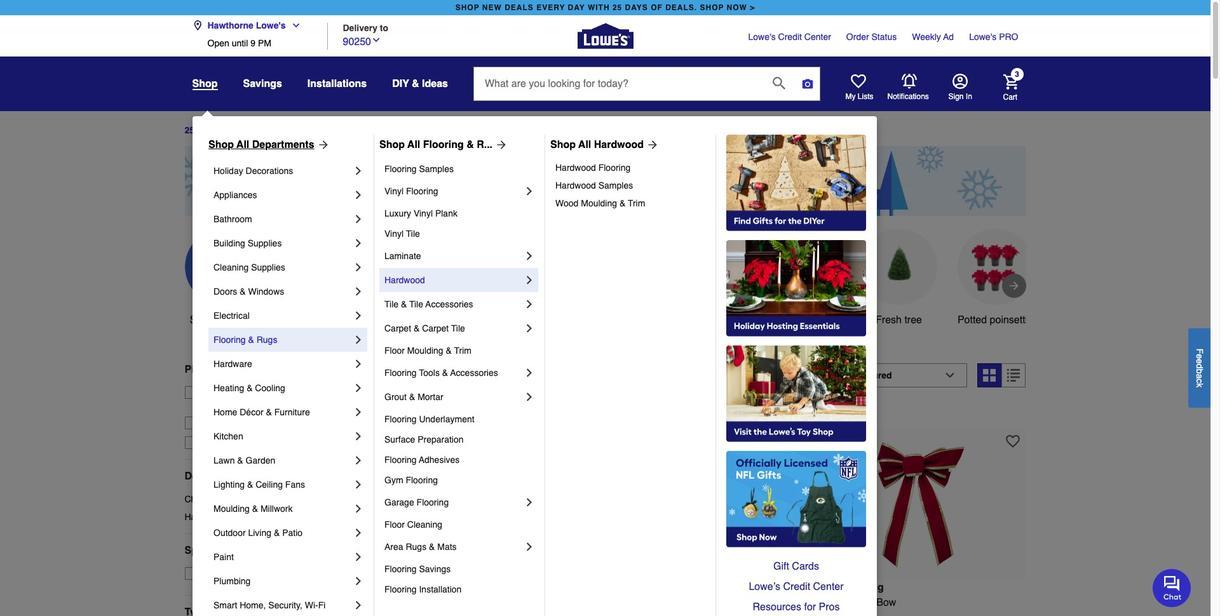 Task type: describe. For each thing, give the bounding box(es) containing it.
christmas decorations link
[[185, 493, 353, 506]]

flooring samples link
[[385, 159, 536, 179]]

shop button
[[192, 78, 218, 90]]

tile up led
[[409, 299, 423, 310]]

cards
[[792, 561, 819, 573]]

led button
[[378, 229, 454, 328]]

hardwood link
[[385, 268, 523, 292]]

floor for floor moulding & trim
[[385, 346, 405, 356]]

free
[[204, 388, 222, 398]]

flooring up the grout
[[385, 368, 417, 378]]

flooring adhesives
[[385, 455, 460, 465]]

days
[[197, 125, 218, 136]]

christmas inside 100-count 20.62-ft multicolor incandescent plug-in christmas string lights
[[629, 613, 675, 617]]

weekly ad
[[912, 32, 954, 42]]

potted
[[958, 315, 987, 326]]

chevron right image for grout & mortar
[[523, 391, 536, 404]]

lowe's pro link
[[970, 31, 1019, 43]]

& left the millwork on the left
[[252, 504, 258, 514]]

status
[[872, 32, 897, 42]]

incandescent inside 100-count 20.62-ft multicolor incandescent plug-in christmas string lights
[[728, 597, 789, 609]]

deals
[[505, 3, 534, 12]]

chevron right image for electrical
[[352, 310, 365, 322]]

of
[[651, 3, 663, 12]]

outdoor
[[214, 528, 246, 538]]

luxury vinyl plank
[[385, 209, 458, 219]]

2 shop from the left
[[700, 3, 724, 12]]

artificial tree button
[[281, 229, 358, 328]]

at:
[[304, 388, 313, 398]]

flooring savings
[[385, 565, 451, 575]]

& left ceiling
[[247, 480, 253, 490]]

90250
[[343, 36, 371, 47]]

deals inside shop all deals button
[[230, 315, 256, 326]]

pro
[[999, 32, 1019, 42]]

w
[[843, 597, 853, 609]]

search image
[[773, 77, 786, 89]]

day
[[568, 3, 585, 12]]

1 heart outline image from the left
[[786, 435, 800, 449]]

90250 button
[[343, 33, 381, 49]]

flooring up flooring samples link
[[423, 139, 464, 151]]

string inside holiday living 100-count 20.62-ft white incandescent plug- in christmas string lights
[[433, 613, 460, 617]]

0 vertical spatial cleaning
[[214, 263, 249, 273]]

chevron right image for appliances
[[352, 189, 365, 202]]

trim for floor moulding & trim
[[454, 346, 472, 356]]

white button
[[764, 229, 841, 328]]

sale
[[222, 569, 240, 579]]

adhesives
[[419, 455, 460, 465]]

lowe's left pro
[[970, 32, 997, 42]]

tile up carpet & carpet tile
[[385, 299, 399, 310]]

hawthorne lowe's button
[[192, 13, 306, 38]]

vinyl tile link
[[385, 224, 536, 244]]

order status link
[[847, 31, 897, 43]]

& right diy
[[412, 78, 419, 90]]

area rugs & mats
[[385, 542, 457, 552]]

20.62- inside 100-count 20.62-ft multicolor incandescent plug-in christmas string lights
[[644, 597, 673, 609]]

lawn
[[214, 456, 235, 466]]

25 days of deals. shop new deals every day. while supplies last. image
[[185, 146, 1026, 216]]

tile inside carpet & carpet tile link
[[451, 324, 465, 334]]

holiday for holiday living 8.5-in w red bow
[[815, 582, 851, 594]]

1 vertical spatial cleaning
[[407, 520, 443, 530]]

to
[[380, 23, 389, 33]]

grout & mortar link
[[385, 385, 523, 409]]

flooring up floor cleaning
[[417, 498, 449, 508]]

1 horizontal spatial pickup
[[248, 388, 275, 398]]

tools
[[419, 368, 440, 378]]

officially licensed n f l gifts. shop now. image
[[727, 451, 867, 548]]

pm
[[258, 38, 271, 48]]

area rugs & mats link
[[385, 535, 523, 559]]

trim for wood moulding & trim
[[628, 198, 646, 209]]

& up hardware
[[248, 335, 254, 345]]

& down hardwood samples link
[[620, 198, 626, 209]]

holiday decorations link
[[214, 159, 352, 183]]

chat invite button image
[[1153, 569, 1192, 608]]

bathroom
[[214, 214, 252, 224]]

shop for shop all departments
[[209, 139, 234, 151]]

2 carpet from the left
[[422, 324, 449, 334]]

flooring up luxury vinyl plank
[[406, 186, 438, 196]]

flooring up surface
[[385, 415, 417, 425]]

deals.
[[666, 3, 698, 12]]

grout & mortar
[[385, 392, 443, 402]]

lowe's down > at right
[[749, 32, 776, 42]]

k
[[1195, 383, 1205, 388]]

lighting
[[214, 480, 245, 490]]

chevron right image for vinyl flooring
[[523, 185, 536, 198]]

0 vertical spatial delivery
[[343, 23, 378, 33]]

vinyl tile
[[385, 229, 420, 239]]

appliances link
[[214, 183, 352, 207]]

camera image
[[802, 78, 814, 90]]

lowe's credit center
[[749, 32, 831, 42]]

0 horizontal spatial rugs
[[257, 335, 277, 345]]

decorations for hanukkah decorations
[[227, 512, 275, 522]]

2 e from the top
[[1195, 359, 1205, 364]]

100-count 20.62-ft multicolor incandescent plug-in christmas string lights link
[[594, 582, 806, 617]]

chevron right image for heating & cooling
[[352, 382, 365, 395]]

of
[[221, 125, 229, 136]]

notifications
[[888, 92, 929, 101]]

chevron right image for flooring & rugs
[[352, 334, 365, 346]]

shop for shop
[[192, 78, 218, 90]]

departments inside "departments" element
[[185, 471, 247, 482]]

chevron right image for home décor & furniture
[[352, 406, 365, 419]]

offers
[[223, 545, 253, 557]]

& left r...
[[467, 139, 474, 151]]

chevron right image for hardwood
[[523, 274, 536, 287]]

shop for shop all deals
[[190, 315, 214, 326]]

chevron right image for cleaning supplies
[[352, 261, 365, 274]]

tree for artificial tree
[[330, 315, 347, 326]]

holiday living 8.5-in w red bow
[[815, 582, 897, 609]]

hardwood flooring
[[556, 163, 631, 173]]

free store pickup today at:
[[204, 388, 313, 398]]

multicolor
[[682, 597, 725, 609]]

chevron right image for paint
[[352, 551, 365, 564]]

chevron right image for building supplies
[[352, 237, 365, 250]]

supplies for building supplies
[[248, 238, 282, 249]]

2 vertical spatial delivery
[[224, 438, 256, 448]]

ft inside 100-count 20.62-ft multicolor incandescent plug-in christmas string lights
[[673, 597, 679, 609]]

0 vertical spatial savings button
[[243, 72, 282, 95]]

lawn & garden link
[[214, 449, 352, 473]]

outdoor living & patio link
[[214, 521, 352, 545]]

1001813120 element
[[373, 406, 433, 419]]

sign
[[949, 92, 964, 101]]

0 horizontal spatial moulding
[[214, 504, 250, 514]]

doors & windows link
[[214, 280, 352, 304]]

chevron right image for kitchen
[[352, 430, 365, 443]]

& left patio
[[274, 528, 280, 538]]

samples for hardwood samples
[[599, 181, 633, 191]]

accessories for tile & tile accessories
[[426, 299, 473, 310]]

hawthorne lowe's & nearby stores
[[204, 400, 342, 411]]

living for in
[[854, 582, 884, 594]]

surface
[[385, 435, 415, 445]]

decoration
[[682, 330, 730, 341]]

ft inside holiday living 100-count 20.62-ft white incandescent plug- in christmas string lights
[[453, 597, 458, 609]]

& up led
[[401, 299, 407, 310]]

holiday hosting essentials. image
[[727, 240, 867, 337]]

compare for 1001813120 element
[[396, 407, 433, 417]]

holiday living 100-count 20.62-ft white incandescent plug- in christmas string lights
[[373, 582, 577, 617]]

moulding for wood
[[581, 198, 617, 209]]

chevron right image for laminate
[[523, 250, 536, 263]]

flooring down area
[[385, 565, 417, 575]]

order
[[847, 32, 869, 42]]

find gifts for the diyer. image
[[727, 135, 867, 231]]

gym flooring link
[[385, 470, 536, 491]]

arrow right image for shop all flooring & r...
[[493, 139, 508, 151]]

my lists
[[846, 92, 874, 101]]

plank
[[435, 209, 458, 219]]

hawthorne lowe's & nearby stores button
[[204, 399, 342, 412]]

chevron right image for garage flooring
[[523, 497, 536, 509]]

fresh tree button
[[861, 229, 937, 328]]

lights inside holiday living 100-count 20.62-ft white incandescent plug- in christmas string lights
[[463, 613, 490, 617]]

lowe's home improvement logo image
[[578, 8, 634, 64]]

delivery to
[[343, 23, 389, 33]]

hawthorne for hawthorne lowe's
[[208, 20, 254, 31]]

supplies for cleaning supplies
[[251, 263, 285, 273]]

resources for pros link
[[727, 598, 867, 617]]

flooring installation
[[385, 585, 462, 595]]

chevron right image for plumbing
[[352, 575, 365, 588]]

0 vertical spatial deals
[[232, 125, 255, 136]]

shop all hardwood link
[[551, 137, 659, 153]]

home
[[214, 408, 237, 418]]

poinsettia
[[990, 315, 1034, 326]]

& up heating
[[221, 364, 228, 376]]

Search Query text field
[[474, 67, 763, 100]]

5013254527 element
[[815, 406, 874, 419]]

hardwood flooring link
[[556, 159, 707, 177]]

departments element
[[185, 470, 353, 483]]

until
[[232, 38, 248, 48]]

arrow right image inside shop all departments link
[[314, 139, 330, 151]]

lowe's home improvement cart image
[[1004, 74, 1019, 89]]

0 horizontal spatial 25
[[185, 125, 195, 136]]

count inside 100-count 20.62-ft multicolor incandescent plug-in christmas string lights
[[614, 597, 642, 609]]

stores
[[317, 400, 342, 411]]

2 horizontal spatial savings
[[495, 315, 531, 326]]

laminate link
[[385, 244, 523, 268]]

all for departments
[[237, 139, 249, 151]]

special offers
[[185, 545, 253, 557]]

hawthorne for hawthorne lowe's & nearby stores
[[204, 400, 247, 411]]

chevron right image for bathroom
[[352, 213, 365, 226]]

chevron right image for outdoor living & patio
[[352, 527, 365, 540]]

ceiling
[[256, 480, 283, 490]]

flooring adhesives link
[[385, 450, 536, 470]]

0 horizontal spatial savings
[[243, 78, 282, 90]]

flooring inside 'link'
[[406, 476, 438, 486]]

center for lowe's credit center
[[813, 582, 844, 593]]

location image
[[192, 20, 202, 31]]

flooring down shop all deals
[[214, 335, 246, 345]]

1 vertical spatial delivery
[[231, 364, 271, 376]]

potted poinsettia button
[[958, 229, 1034, 328]]

& inside "link"
[[409, 392, 415, 402]]

flooring & rugs
[[214, 335, 277, 345]]

white inside button
[[790, 315, 816, 326]]



Task type: vqa. For each thing, say whether or not it's contained in the screenshot.
shop corresponding to shop All Departments
yes



Task type: locate. For each thing, give the bounding box(es) containing it.
trim down carpet & carpet tile link
[[454, 346, 472, 356]]

credit for lowe's
[[779, 32, 802, 42]]

supplies up windows
[[251, 263, 285, 273]]

moulding down carpet & carpet tile
[[407, 346, 444, 356]]

compare for 5013254527 element at bottom right
[[838, 407, 874, 417]]

& right the grout
[[409, 392, 415, 402]]

hardwood down laminate
[[385, 275, 425, 285]]

2 compare from the left
[[838, 407, 874, 417]]

credit for lowe's
[[783, 582, 811, 593]]

cleaning supplies
[[214, 263, 285, 273]]

lists
[[858, 92, 874, 101]]

count inside holiday living 100-count 20.62-ft white incandescent plug- in christmas string lights
[[394, 597, 421, 609]]

1 horizontal spatial departments
[[252, 139, 314, 151]]

living up red
[[854, 582, 884, 594]]

heating & cooling
[[214, 383, 285, 394]]

outdoor living & patio
[[214, 528, 303, 538]]

0 horizontal spatial savings button
[[243, 72, 282, 95]]

cooling
[[255, 383, 285, 394]]

20.62- down installation
[[424, 597, 453, 609]]

accessories for flooring tools & accessories
[[451, 368, 498, 378]]

lowe's home improvement account image
[[953, 74, 968, 89]]

2 100- from the left
[[594, 597, 614, 609]]

1 vertical spatial savings
[[495, 315, 531, 326]]

hawthorne up open until 9 pm
[[208, 20, 254, 31]]

weekly
[[912, 32, 941, 42]]

garden
[[246, 456, 275, 466]]

e up d
[[1195, 354, 1205, 359]]

red
[[855, 597, 874, 609]]

25 right with
[[613, 3, 623, 12]]

1 vertical spatial vinyl
[[414, 209, 433, 219]]

flooring up vinyl flooring
[[385, 164, 417, 174]]

0 vertical spatial pickup
[[185, 364, 218, 376]]

0 horizontal spatial in
[[466, 370, 478, 388]]

1 horizontal spatial christmas
[[385, 613, 430, 617]]

0 vertical spatial 25
[[613, 3, 623, 12]]

living for patio
[[248, 528, 272, 538]]

1 vertical spatial accessories
[[451, 368, 498, 378]]

center up 8.5-
[[813, 582, 844, 593]]

2 tree from the left
[[905, 315, 922, 326]]

chevron right image
[[352, 237, 365, 250], [523, 250, 536, 263], [352, 261, 365, 274], [352, 285, 365, 298], [523, 298, 536, 311], [352, 310, 365, 322], [523, 322, 536, 335], [352, 334, 365, 346], [352, 358, 365, 371], [523, 367, 536, 380], [352, 382, 365, 395], [352, 430, 365, 443], [352, 455, 365, 467], [352, 527, 365, 540], [523, 541, 536, 554], [352, 551, 365, 564], [352, 575, 365, 588]]

0 horizontal spatial pickup
[[185, 364, 218, 376]]

vinyl up luxury
[[385, 186, 404, 196]]

shop for shop all flooring & r...
[[380, 139, 405, 151]]

grout
[[385, 392, 407, 402]]

shop up "hardwood flooring"
[[551, 139, 576, 151]]

0 vertical spatial rugs
[[257, 335, 277, 345]]

chevron right image for hardware
[[352, 358, 365, 371]]

1 e from the top
[[1195, 354, 1205, 359]]

0 horizontal spatial carpet
[[385, 324, 411, 334]]

lowe's credit center
[[749, 582, 844, 593]]

white inside holiday living 100-count 20.62-ft white incandescent plug- in christmas string lights
[[461, 597, 487, 609]]

arrow right image
[[314, 139, 330, 151], [1008, 280, 1021, 292]]

arrow right image inside shop all flooring & r... link
[[493, 139, 508, 151]]

0 vertical spatial accessories
[[426, 299, 473, 310]]

shop for shop all hardwood
[[551, 139, 576, 151]]

home décor & furniture link
[[214, 401, 352, 425]]

1 vertical spatial center
[[813, 582, 844, 593]]

flooring underlayment
[[385, 415, 475, 425]]

holiday
[[214, 166, 243, 176], [482, 370, 537, 388], [373, 582, 410, 594], [815, 582, 851, 594]]

0 horizontal spatial string
[[433, 613, 460, 617]]

2 horizontal spatial christmas
[[629, 613, 675, 617]]

chevron right image for doors & windows
[[352, 285, 365, 298]]

pickup & delivery
[[185, 364, 271, 376]]

100- inside 100-count 20.62-ft multicolor incandescent plug-in christmas string lights
[[594, 597, 614, 609]]

shop
[[192, 78, 218, 90], [190, 315, 214, 326]]

holiday for holiday decorations
[[214, 166, 243, 176]]

décor
[[240, 408, 264, 418]]

chevron down image
[[371, 35, 381, 45]]

vinyl for vinyl tile
[[385, 229, 404, 239]]

floor cleaning link
[[385, 515, 536, 535]]

d
[[1195, 364, 1205, 369]]

0 horizontal spatial compare
[[396, 407, 433, 417]]

2 horizontal spatial in
[[966, 92, 973, 101]]

0 horizontal spatial count
[[394, 597, 421, 609]]

2 floor from the top
[[385, 520, 405, 530]]

samples for flooring samples
[[419, 164, 454, 174]]

installations button
[[308, 72, 367, 95]]

flooring samples
[[385, 164, 454, 174]]

flooring tools & accessories
[[385, 368, 498, 378]]

9
[[251, 38, 256, 48]]

0 horizontal spatial samples
[[419, 164, 454, 174]]

lowe's inside button
[[249, 400, 277, 411]]

garage
[[385, 498, 414, 508]]

compare inside 5013254527 element
[[838, 407, 874, 417]]

0 vertical spatial savings
[[243, 78, 282, 90]]

savings up 198 products in holiday decorations
[[495, 315, 531, 326]]

& right doors
[[240, 287, 246, 297]]

None search field
[[474, 67, 821, 113]]

weekly ad link
[[912, 31, 954, 43]]

1 vertical spatial white
[[461, 597, 487, 609]]

floor for floor cleaning
[[385, 520, 405, 530]]

chevron right image for flooring tools & accessories
[[523, 367, 536, 380]]

resources
[[753, 602, 802, 613]]

0 vertical spatial credit
[[779, 32, 802, 42]]

home décor & furniture
[[214, 408, 310, 418]]

hardwood for hardwood
[[385, 275, 425, 285]]

visit the lowe's toy shop. image
[[727, 346, 867, 442]]

moulding down hardwood samples
[[581, 198, 617, 209]]

0 horizontal spatial shop
[[209, 139, 234, 151]]

holiday inside "holiday living 8.5-in w red bow"
[[815, 582, 851, 594]]

moulding up outdoor
[[214, 504, 250, 514]]

rugs
[[257, 335, 277, 345], [406, 542, 427, 552]]

decorations for holiday decorations
[[246, 166, 293, 176]]

100-count 20.62-ft multicolor incandescent plug-in christmas string lights
[[594, 597, 789, 617]]

moulding for floor
[[407, 346, 444, 356]]

led
[[406, 315, 426, 326]]

surface preparation
[[385, 435, 464, 445]]

flooring up hardwood samples link
[[599, 163, 631, 173]]

mortar
[[418, 392, 443, 402]]

0 horizontal spatial lights
[[463, 613, 490, 617]]

shop all deals button
[[185, 229, 261, 328]]

1 horizontal spatial cleaning
[[407, 520, 443, 530]]

1 vertical spatial trim
[[454, 346, 472, 356]]

0 vertical spatial trim
[[628, 198, 646, 209]]

in inside 100-count 20.62-ft multicolor incandescent plug-in christmas string lights
[[618, 613, 626, 617]]

chevron right image for moulding & millwork
[[352, 503, 365, 516]]

lights down multicolor
[[707, 613, 734, 617]]

arrow right image for shop all hardwood
[[644, 139, 659, 151]]

cleaning up "area rugs & mats"
[[407, 520, 443, 530]]

chevron down image
[[286, 20, 301, 31]]

living down hanukkah decorations link
[[248, 528, 272, 538]]

2 horizontal spatial living
[[854, 582, 884, 594]]

tree right fresh
[[905, 315, 922, 326]]

moulding
[[581, 198, 617, 209], [407, 346, 444, 356], [214, 504, 250, 514]]

0 horizontal spatial heart outline image
[[786, 435, 800, 449]]

lowe's
[[749, 582, 781, 593]]

1 horizontal spatial living
[[413, 582, 443, 594]]

holiday up 8.5-
[[815, 582, 851, 594]]

0 vertical spatial samples
[[419, 164, 454, 174]]

kitchen
[[214, 432, 243, 442]]

lights inside 100-count 20.62-ft multicolor incandescent plug-in christmas string lights
[[707, 613, 734, 617]]

hawthorne inside button
[[204, 400, 247, 411]]

& down today
[[279, 400, 285, 411]]

1 horizontal spatial 25
[[613, 3, 623, 12]]

shop all hardwood
[[551, 139, 644, 151]]

all
[[237, 139, 249, 151], [408, 139, 420, 151], [579, 139, 591, 151], [216, 315, 227, 326]]

lowe's credit center link
[[749, 31, 831, 43]]

paint link
[[214, 545, 352, 570]]

incandescent inside holiday living 100-count 20.62-ft white incandescent plug- in christmas string lights
[[490, 597, 550, 609]]

0 horizontal spatial 100-
[[373, 597, 394, 609]]

20.62- inside holiday living 100-count 20.62-ft white incandescent plug- in christmas string lights
[[424, 597, 453, 609]]

pickup up hawthorne lowe's & nearby stores button
[[248, 388, 275, 398]]

home,
[[240, 601, 266, 611]]

0 vertical spatial white
[[790, 315, 816, 326]]

hanging decoration
[[682, 315, 730, 341]]

2 horizontal spatial moulding
[[581, 198, 617, 209]]

flooring down flooring savings
[[385, 585, 417, 595]]

shop down 25 days of deals link in the left top of the page
[[209, 139, 234, 151]]

in inside holiday living 100-count 20.62-ft white incandescent plug- in christmas string lights
[[373, 613, 382, 617]]

1 vertical spatial hawthorne
[[204, 400, 247, 411]]

0 horizontal spatial 20.62-
[[424, 597, 453, 609]]

lowe's inside 'button'
[[256, 20, 286, 31]]

1 string from the left
[[433, 613, 460, 617]]

0 horizontal spatial trim
[[454, 346, 472, 356]]

shop all departments
[[209, 139, 314, 151]]

1 vertical spatial supplies
[[251, 263, 285, 273]]

floor up area
[[385, 520, 405, 530]]

holiday for holiday living 100-count 20.62-ft white incandescent plug- in christmas string lights
[[373, 582, 410, 594]]

tree inside artificial tree button
[[330, 315, 347, 326]]

0 vertical spatial center
[[805, 32, 831, 42]]

arrow right image up hardwood flooring link
[[644, 139, 659, 151]]

chevron right image for smart home, security, wi-fi
[[352, 600, 365, 612]]

vinyl
[[385, 186, 404, 196], [414, 209, 433, 219], [385, 229, 404, 239]]

installation
[[419, 585, 462, 595]]

& down carpet & carpet tile link
[[446, 346, 452, 356]]

vinyl flooring
[[385, 186, 438, 196]]

pickup up free
[[185, 364, 218, 376]]

& right tools at bottom left
[[442, 368, 448, 378]]

tile & tile accessories link
[[385, 292, 523, 317]]

1 tree from the left
[[330, 315, 347, 326]]

in left w at the right bottom
[[832, 597, 840, 609]]

2 20.62- from the left
[[644, 597, 673, 609]]

potted poinsettia
[[958, 315, 1034, 326]]

gift cards
[[774, 561, 819, 573]]

1 vertical spatial floor
[[385, 520, 405, 530]]

1 vertical spatial rugs
[[406, 542, 427, 552]]

0 horizontal spatial white
[[461, 597, 487, 609]]

1 horizontal spatial moulding
[[407, 346, 444, 356]]

tile up floor moulding & trim link
[[451, 324, 465, 334]]

cleaning down building
[[214, 263, 249, 273]]

compare inside 1001813120 element
[[396, 407, 433, 417]]

all for deals
[[216, 315, 227, 326]]

hardwood up hardwood flooring link
[[594, 139, 644, 151]]

luxury vinyl plank link
[[385, 203, 536, 224]]

e up b
[[1195, 359, 1205, 364]]

chevron right image for lighting & ceiling fans
[[352, 479, 365, 491]]

1 horizontal spatial samples
[[599, 181, 633, 191]]

1 arrow right image from the left
[[493, 139, 508, 151]]

supplies up cleaning supplies
[[248, 238, 282, 249]]

lowe's home improvement lists image
[[851, 74, 866, 89]]

credit up resources for pros link
[[783, 582, 811, 593]]

arrow right image inside the shop all hardwood link
[[644, 139, 659, 151]]

all up flooring samples in the left top of the page
[[408, 139, 420, 151]]

1 horizontal spatial carpet
[[422, 324, 449, 334]]

0 horizontal spatial arrow right image
[[493, 139, 508, 151]]

2 ft from the left
[[673, 597, 679, 609]]

1 compare from the left
[[396, 407, 433, 417]]

1 vertical spatial deals
[[230, 315, 256, 326]]

1 20.62- from the left
[[424, 597, 453, 609]]

0 horizontal spatial living
[[248, 528, 272, 538]]

1 shop from the left
[[209, 139, 234, 151]]

plumbing link
[[214, 570, 352, 594]]

tile inside vinyl tile link
[[406, 229, 420, 239]]

accessories down floor moulding & trim link
[[451, 368, 498, 378]]

e
[[1195, 354, 1205, 359], [1195, 359, 1205, 364]]

underlayment
[[419, 415, 475, 425]]

ideas
[[422, 78, 448, 90]]

living inside "holiday living 8.5-in w red bow"
[[854, 582, 884, 594]]

delivery up the 90250
[[343, 23, 378, 33]]

100- inside holiday living 100-count 20.62-ft white incandescent plug- in christmas string lights
[[373, 597, 394, 609]]

vinyl down luxury
[[385, 229, 404, 239]]

savings button
[[243, 72, 282, 95], [475, 229, 551, 328]]

plug- inside 100-count 20.62-ft multicolor incandescent plug-in christmas string lights
[[594, 613, 618, 617]]

rugs up hardware 'link'
[[257, 335, 277, 345]]

1 horizontal spatial heart outline image
[[1007, 435, 1021, 449]]

in inside button
[[966, 92, 973, 101]]

& left mats
[[429, 542, 435, 552]]

0 horizontal spatial in
[[373, 613, 382, 617]]

arrow right image
[[493, 139, 508, 151], [644, 139, 659, 151]]

in down floor moulding & trim link
[[466, 370, 478, 388]]

1 lights from the left
[[463, 613, 490, 617]]

2 arrow right image from the left
[[644, 139, 659, 151]]

0 horizontal spatial departments
[[185, 471, 247, 482]]

shop left now
[[700, 3, 724, 12]]

1 horizontal spatial compare
[[838, 407, 874, 417]]

list view image
[[1008, 369, 1021, 382]]

trim down hardwood samples link
[[628, 198, 646, 209]]

1 floor from the top
[[385, 346, 405, 356]]

moulding & millwork
[[214, 504, 293, 514]]

special offers button
[[185, 535, 353, 568]]

delivery up heating & cooling
[[231, 364, 271, 376]]

hardware link
[[214, 352, 352, 376]]

1 horizontal spatial white
[[790, 315, 816, 326]]

2 incandescent from the left
[[728, 597, 789, 609]]

departments down lawn
[[185, 471, 247, 482]]

holiday down floor moulding & trim link
[[482, 370, 537, 388]]

appliances
[[214, 190, 257, 200]]

1 vertical spatial savings button
[[475, 229, 551, 328]]

hardware
[[214, 359, 252, 369]]

0 vertical spatial moulding
[[581, 198, 617, 209]]

all for flooring
[[408, 139, 420, 151]]

2 heart outline image from the left
[[1007, 435, 1021, 449]]

2 shop from the left
[[380, 139, 405, 151]]

1 100- from the left
[[373, 597, 394, 609]]

living inside outdoor living & patio link
[[248, 528, 272, 538]]

1 vertical spatial shop
[[190, 315, 214, 326]]

chevron right image for lawn & garden
[[352, 455, 365, 467]]

grid view image
[[984, 369, 997, 382]]

shop inside button
[[190, 315, 214, 326]]

& right lawn
[[237, 456, 243, 466]]

heart outline image
[[786, 435, 800, 449], [1007, 435, 1021, 449]]

electrical link
[[214, 304, 352, 328]]

3 shop from the left
[[551, 139, 576, 151]]

1 count from the left
[[394, 597, 421, 609]]

flooring down surface
[[385, 455, 417, 465]]

lowe's credit center link
[[727, 577, 867, 598]]

0 vertical spatial supplies
[[248, 238, 282, 249]]

all down doors
[[216, 315, 227, 326]]

open until 9 pm
[[208, 38, 271, 48]]

1 shop from the left
[[456, 3, 480, 12]]

for
[[805, 602, 816, 613]]

& up floor moulding & trim
[[414, 324, 420, 334]]

25 left days
[[185, 125, 195, 136]]

every
[[537, 3, 565, 12]]

string inside 100-count 20.62-ft multicolor incandescent plug-in christmas string lights
[[678, 613, 704, 617]]

1 vertical spatial moulding
[[407, 346, 444, 356]]

lights down the flooring installation link
[[463, 613, 490, 617]]

all down 25 days of deals link in the left top of the page
[[237, 139, 249, 151]]

living for count
[[413, 582, 443, 594]]

1 vertical spatial departments
[[185, 471, 247, 482]]

0 horizontal spatial cleaning
[[214, 263, 249, 273]]

chevron right image for tile & tile accessories
[[523, 298, 536, 311]]

hardwood up hardwood samples
[[556, 163, 596, 173]]

arrow right image up flooring samples link
[[493, 139, 508, 151]]

1 horizontal spatial ft
[[673, 597, 679, 609]]

hanging decoration button
[[668, 229, 744, 343]]

living inside holiday living 100-count 20.62-ft white incandescent plug- in christmas string lights
[[413, 582, 443, 594]]

chevron right image
[[352, 165, 365, 177], [523, 185, 536, 198], [352, 189, 365, 202], [352, 213, 365, 226], [523, 274, 536, 287], [523, 391, 536, 404], [352, 406, 365, 419], [352, 479, 365, 491], [523, 497, 536, 509], [352, 503, 365, 516], [352, 600, 365, 612]]

1 vertical spatial in
[[832, 597, 840, 609]]

1 carpet from the left
[[385, 324, 411, 334]]

all inside button
[[216, 315, 227, 326]]

rugs right area
[[406, 542, 427, 552]]

flooring down the 'flooring adhesives'
[[406, 476, 438, 486]]

2 string from the left
[[678, 613, 704, 617]]

decorations for christmas decorations
[[227, 494, 275, 505]]

savings up installation
[[419, 565, 451, 575]]

tree for fresh tree
[[905, 315, 922, 326]]

1 incandescent from the left
[[490, 597, 550, 609]]

plug-
[[553, 597, 577, 609], [594, 613, 618, 617]]

2 count from the left
[[614, 597, 642, 609]]

holiday inside holiday living 100-count 20.62-ft white incandescent plug- in christmas string lights
[[373, 582, 410, 594]]

vinyl left plank
[[414, 209, 433, 219]]

artificial
[[291, 315, 327, 326]]

cleaning
[[214, 263, 249, 273], [407, 520, 443, 530]]

1 ft from the left
[[453, 597, 458, 609]]

samples down hardwood flooring link
[[599, 181, 633, 191]]

hardwood for hardwood flooring
[[556, 163, 596, 173]]

f e e d b a c k button
[[1189, 328, 1211, 408]]

100-
[[373, 597, 394, 609], [594, 597, 614, 609]]

building supplies
[[214, 238, 282, 249]]

deals right of
[[232, 125, 255, 136]]

christmas
[[185, 494, 225, 505], [385, 613, 430, 617], [629, 613, 675, 617]]

lighting & ceiling fans link
[[214, 473, 352, 497]]

savings
[[243, 78, 282, 90], [495, 315, 531, 326], [419, 565, 451, 575]]

accessories down the hardwood link on the left of page
[[426, 299, 473, 310]]

ft down installation
[[453, 597, 458, 609]]

vinyl for vinyl flooring
[[385, 186, 404, 196]]

hardwood samples
[[556, 181, 633, 191]]

tree right artificial at bottom left
[[330, 315, 347, 326]]

center for lowe's credit center
[[805, 32, 831, 42]]

floor up 198
[[385, 346, 405, 356]]

& right the décor
[[266, 408, 272, 418]]

holiday up appliances
[[214, 166, 243, 176]]

1 vertical spatial 25
[[185, 125, 195, 136]]

0 horizontal spatial ft
[[453, 597, 458, 609]]

cart
[[1004, 93, 1018, 101]]

2 lights from the left
[[707, 613, 734, 617]]

credit inside "link"
[[783, 582, 811, 593]]

1 horizontal spatial arrow right image
[[1008, 280, 1021, 292]]

0 horizontal spatial christmas
[[185, 494, 225, 505]]

hardwood up wood
[[556, 181, 596, 191]]

a
[[1195, 374, 1205, 379]]

1 vertical spatial pickup
[[248, 388, 275, 398]]

center
[[805, 32, 831, 42], [813, 582, 844, 593]]

1 horizontal spatial arrow right image
[[644, 139, 659, 151]]

1 horizontal spatial plug-
[[594, 613, 618, 617]]

shop all flooring & r... link
[[380, 137, 508, 153]]

string down installation
[[433, 613, 460, 617]]

2 vertical spatial moulding
[[214, 504, 250, 514]]

doors
[[214, 287, 237, 297]]

0 vertical spatial vinyl
[[385, 186, 404, 196]]

0 horizontal spatial incandescent
[[490, 597, 550, 609]]

1 horizontal spatial savings
[[419, 565, 451, 575]]

0 vertical spatial hawthorne
[[208, 20, 254, 31]]

chevron right image for area rugs & mats
[[523, 541, 536, 554]]

departments inside shop all departments link
[[252, 139, 314, 151]]

shop left new
[[456, 3, 480, 12]]

deals up 'flooring & rugs'
[[230, 315, 256, 326]]

lowe's down the free store pickup today at:
[[249, 400, 277, 411]]

1 vertical spatial arrow right image
[[1008, 280, 1021, 292]]

in inside "holiday living 8.5-in w red bow"
[[832, 597, 840, 609]]

hardwood for hardwood samples
[[556, 181, 596, 191]]

tile down luxury vinyl plank
[[406, 229, 420, 239]]

plug- inside holiday living 100-count 20.62-ft white incandescent plug- in christmas string lights
[[553, 597, 577, 609]]

all for hardwood
[[579, 139, 591, 151]]

2 horizontal spatial shop
[[551, 139, 576, 151]]

hawthorne inside 'button'
[[208, 20, 254, 31]]

0 vertical spatial arrow right image
[[314, 139, 330, 151]]

1 horizontal spatial shop
[[700, 3, 724, 12]]

decorations
[[246, 166, 293, 176], [541, 370, 629, 388], [227, 494, 275, 505], [227, 512, 275, 522]]

1 horizontal spatial in
[[832, 597, 840, 609]]

1 horizontal spatial in
[[618, 613, 626, 617]]

1 horizontal spatial string
[[678, 613, 704, 617]]

center inside "link"
[[813, 582, 844, 593]]

lowe's home improvement notification center image
[[902, 74, 917, 89]]

0 horizontal spatial shop
[[456, 3, 480, 12]]

arrow right image up poinsettia
[[1008, 280, 1021, 292]]

1 horizontal spatial rugs
[[406, 542, 427, 552]]

2 vertical spatial savings
[[419, 565, 451, 575]]

christmas inside holiday living 100-count 20.62-ft white incandescent plug- in christmas string lights
[[385, 613, 430, 617]]

0 vertical spatial plug-
[[553, 597, 577, 609]]

all up "hardwood flooring"
[[579, 139, 591, 151]]

1 horizontal spatial tree
[[905, 315, 922, 326]]

chevron right image for holiday decorations
[[352, 165, 365, 177]]

kitchen link
[[214, 425, 352, 449]]

1 horizontal spatial savings button
[[475, 229, 551, 328]]

diy & ideas
[[392, 78, 448, 90]]

1 horizontal spatial 20.62-
[[644, 597, 673, 609]]

shop up flooring samples in the left top of the page
[[380, 139, 405, 151]]

chevron right image for carpet & carpet tile
[[523, 322, 536, 335]]

garage flooring
[[385, 498, 449, 508]]

& right store
[[247, 383, 253, 394]]

tree inside "fresh tree" button
[[905, 315, 922, 326]]

1 horizontal spatial lights
[[707, 613, 734, 617]]

2 vertical spatial vinyl
[[385, 229, 404, 239]]

ft left multicolor
[[673, 597, 679, 609]]

bathroom link
[[214, 207, 352, 231]]

samples down shop all flooring & r...
[[419, 164, 454, 174]]

lowe's pro
[[970, 32, 1019, 42]]

1 vertical spatial plug-
[[594, 613, 618, 617]]



